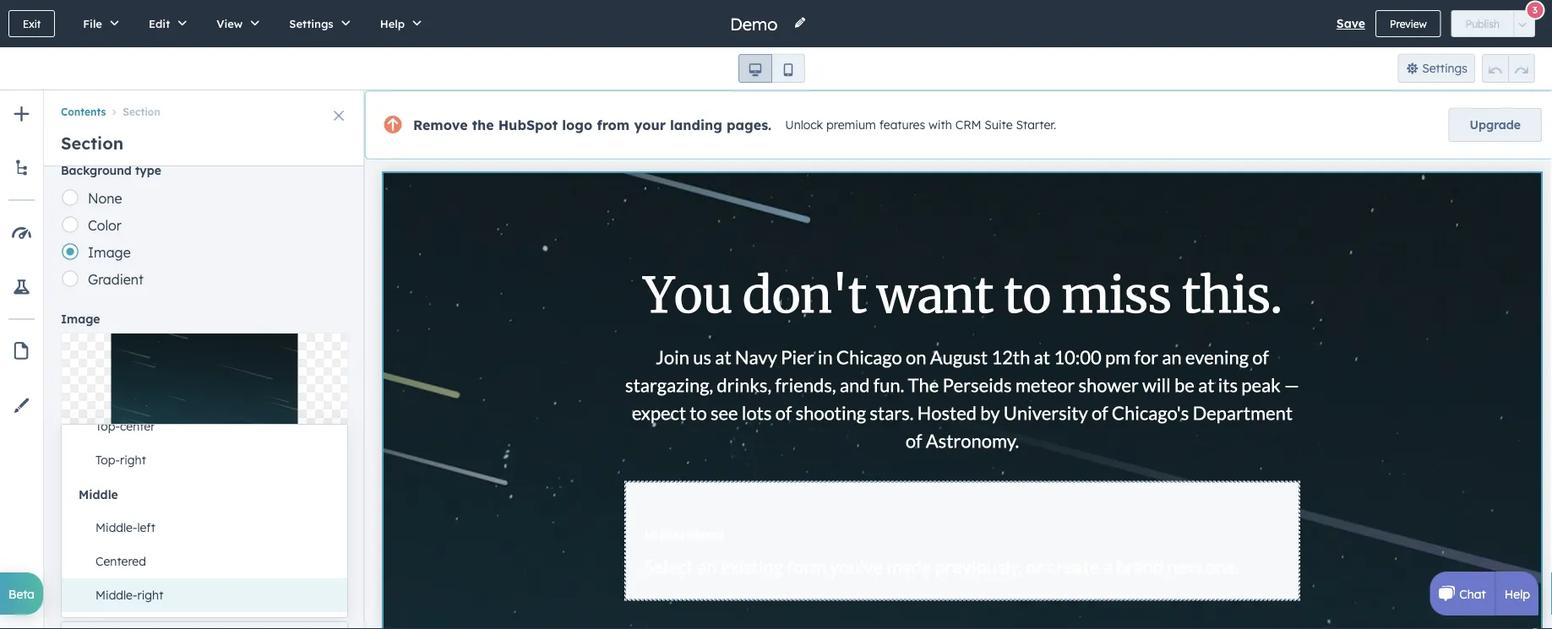 Task type: locate. For each thing, give the bounding box(es) containing it.
2 top- from the top
[[96, 453, 120, 468]]

image size
[[61, 479, 126, 494]]

preview
[[1390, 17, 1427, 30]]

group up pages.
[[739, 54, 805, 83]]

top-right button
[[79, 444, 347, 478]]

display full size
[[88, 506, 185, 523]]

group down publish group
[[1482, 54, 1536, 83]]

type
[[135, 163, 161, 178]]

1 vertical spatial right
[[137, 588, 163, 603]]

1 middle- from the top
[[96, 521, 137, 535]]

resize for resize to show entire image
[[88, 533, 128, 550]]

1 vertical spatial settings
[[1423, 61, 1468, 76]]

gradient
[[88, 271, 144, 288]]

2 group from the left
[[1482, 54, 1536, 83]]

image down color
[[88, 244, 131, 261]]

help button
[[362, 0, 434, 47]]

1 vertical spatial top-
[[96, 453, 120, 468]]

0 vertical spatial settings button
[[272, 0, 362, 47]]

1 to from the top
[[132, 533, 145, 550]]

exit
[[23, 17, 41, 30]]

the
[[472, 117, 494, 134]]

1 top- from the top
[[96, 419, 120, 434]]

settings
[[289, 16, 334, 30], [1423, 61, 1468, 76]]

0 vertical spatial right
[[120, 453, 146, 468]]

resize for resize to fill container
[[88, 560, 128, 577]]

to for show
[[132, 533, 145, 550]]

section up background
[[61, 133, 124, 154]]

help
[[380, 16, 405, 30], [1505, 587, 1531, 602]]

size
[[104, 479, 126, 494], [162, 506, 185, 523]]

image down gradient
[[61, 312, 100, 327]]

middle- down the centered
[[96, 588, 137, 603]]

top-center
[[96, 419, 155, 434]]

0 horizontal spatial group
[[739, 54, 805, 83]]

2 to from the top
[[132, 560, 145, 577]]

color
[[88, 217, 121, 234]]

edit
[[149, 16, 170, 30]]

2 resize from the top
[[88, 560, 128, 577]]

your
[[634, 117, 666, 134]]

1 vertical spatial section
[[61, 133, 124, 154]]

view button
[[199, 0, 272, 47]]

1 vertical spatial help
[[1505, 587, 1531, 602]]

0 vertical spatial top-
[[96, 419, 120, 434]]

0 vertical spatial resize
[[88, 533, 128, 550]]

upgrade
[[1470, 117, 1521, 132]]

entire
[[185, 533, 221, 550]]

middle-right button
[[79, 579, 347, 613]]

middle- up the centered
[[96, 521, 137, 535]]

top- up image size
[[96, 453, 120, 468]]

right down "fill"
[[137, 588, 163, 603]]

section right contents
[[123, 106, 161, 118]]

container
[[167, 560, 227, 577]]

from
[[597, 117, 630, 134]]

right
[[120, 453, 146, 468], [137, 588, 163, 603]]

middle- for left
[[96, 521, 137, 535]]

1 vertical spatial to
[[132, 560, 145, 577]]

resize
[[88, 533, 128, 550], [88, 560, 128, 577]]

publish group
[[1452, 10, 1536, 37]]

0 vertical spatial middle-
[[96, 521, 137, 535]]

settings down preview on the top right of page
[[1423, 61, 1468, 76]]

navigation containing contents
[[44, 90, 365, 121]]

section
[[123, 106, 161, 118], [61, 133, 124, 154]]

1 vertical spatial middle-
[[96, 588, 137, 603]]

1 vertical spatial size
[[162, 506, 185, 523]]

remove
[[413, 117, 468, 134]]

replace button
[[61, 333, 348, 460]]

landing
[[670, 117, 723, 134]]

top- inside "button"
[[96, 453, 120, 468]]

1 vertical spatial resize
[[88, 560, 128, 577]]

contents
[[61, 106, 106, 118]]

None field
[[729, 12, 784, 35]]

0 horizontal spatial help
[[380, 16, 405, 30]]

settings button
[[272, 0, 362, 47], [1399, 54, 1476, 83]]

resize up the centered
[[88, 533, 128, 550]]

unlock premium features with crm suite starter.
[[785, 118, 1057, 132]]

0 vertical spatial to
[[132, 533, 145, 550]]

image
[[88, 244, 131, 261], [61, 312, 100, 327], [61, 479, 100, 494], [61, 601, 100, 616]]

show
[[149, 533, 181, 550]]

1 horizontal spatial settings button
[[1399, 54, 1476, 83]]

remove the hubspot logo from your landing pages.
[[413, 117, 772, 134]]

0 horizontal spatial settings button
[[272, 0, 362, 47]]

settings right view button
[[289, 16, 334, 30]]

to left "fill"
[[132, 560, 145, 577]]

section button
[[106, 106, 161, 118]]

navigation
[[44, 90, 365, 121]]

right inside "button"
[[120, 453, 146, 468]]

size right full
[[162, 506, 185, 523]]

middle
[[79, 488, 118, 502]]

background type
[[61, 163, 161, 178]]

top- for center
[[96, 419, 120, 434]]

1 horizontal spatial settings
[[1423, 61, 1468, 76]]

to up the centered
[[132, 533, 145, 550]]

1 horizontal spatial group
[[1482, 54, 1536, 83]]

list box
[[62, 342, 347, 630]]

0 vertical spatial settings
[[289, 16, 334, 30]]

middle-right
[[96, 588, 163, 603]]

image alignment
[[61, 601, 163, 616]]

resize up middle-right
[[88, 560, 128, 577]]

image left alignment
[[61, 601, 100, 616]]

0 vertical spatial help
[[380, 16, 405, 30]]

starter.
[[1016, 118, 1057, 132]]

middle-
[[96, 521, 137, 535], [96, 588, 137, 603]]

2 middle- from the top
[[96, 588, 137, 603]]

top-
[[96, 419, 120, 434], [96, 453, 120, 468]]

0 vertical spatial size
[[104, 479, 126, 494]]

middle-left
[[96, 521, 155, 535]]

image up 'display'
[[61, 479, 100, 494]]

size down "top-right"
[[104, 479, 126, 494]]

top- up "top-right"
[[96, 419, 120, 434]]

upgrade link
[[1449, 108, 1543, 142]]

center
[[120, 419, 155, 434]]

publish
[[1466, 17, 1500, 30]]

group
[[739, 54, 805, 83], [1482, 54, 1536, 83]]

publish button
[[1452, 10, 1515, 37]]

1 resize from the top
[[88, 533, 128, 550]]

to
[[132, 533, 145, 550], [132, 560, 145, 577]]

centered button
[[79, 545, 347, 579]]

top- inside button
[[96, 419, 120, 434]]

hubspot
[[498, 117, 558, 134]]

right inside button
[[137, 588, 163, 603]]

right down center
[[120, 453, 146, 468]]



Task type: vqa. For each thing, say whether or not it's contained in the screenshot.
Stage
no



Task type: describe. For each thing, give the bounding box(es) containing it.
edit button
[[131, 0, 199, 47]]

image size element
[[61, 500, 348, 582]]

beta
[[8, 587, 35, 602]]

chat
[[1460, 587, 1487, 602]]

0 horizontal spatial settings
[[289, 16, 334, 30]]

list box containing top-center
[[62, 342, 347, 630]]

right for top-
[[120, 453, 146, 468]]

left
[[137, 521, 155, 535]]

suite
[[985, 118, 1013, 132]]

middle-left button
[[79, 511, 347, 545]]

file button
[[65, 0, 131, 47]]

close image
[[334, 111, 344, 121]]

image
[[225, 533, 265, 550]]

save
[[1337, 16, 1366, 31]]

0 horizontal spatial size
[[104, 479, 126, 494]]

full
[[139, 506, 158, 523]]

replace
[[182, 389, 227, 404]]

resize to show entire image
[[88, 533, 265, 550]]

0 vertical spatial section
[[123, 106, 161, 118]]

3
[[1533, 4, 1538, 16]]

1 horizontal spatial size
[[162, 506, 185, 523]]

1 horizontal spatial help
[[1505, 587, 1531, 602]]

to for fill
[[132, 560, 145, 577]]

beta button
[[0, 573, 43, 615]]

features
[[880, 118, 926, 132]]

1 group from the left
[[739, 54, 805, 83]]

view
[[217, 16, 243, 30]]

none
[[88, 190, 122, 207]]

background
[[61, 163, 132, 178]]

middle button
[[62, 481, 347, 509]]

alignment
[[104, 601, 163, 616]]

centered
[[96, 554, 146, 569]]

premium
[[827, 118, 876, 132]]

help inside button
[[380, 16, 405, 30]]

top-right
[[96, 453, 146, 468]]

top- for right
[[96, 453, 120, 468]]

crm
[[956, 118, 982, 132]]

logo
[[562, 117, 593, 134]]

top-center button
[[79, 410, 347, 444]]

save button
[[1337, 14, 1366, 34]]

unlock
[[785, 118, 823, 132]]

exit link
[[8, 10, 55, 37]]

pages.
[[727, 117, 772, 134]]

1 vertical spatial settings button
[[1399, 54, 1476, 83]]

resize to fill container
[[88, 560, 227, 577]]

contents button
[[61, 106, 106, 118]]

right for middle-
[[137, 588, 163, 603]]

middle- for right
[[96, 588, 137, 603]]

display
[[88, 506, 135, 523]]

with
[[929, 118, 952, 132]]

fill
[[149, 560, 163, 577]]

preview button
[[1376, 10, 1442, 37]]

file
[[83, 16, 102, 30]]



